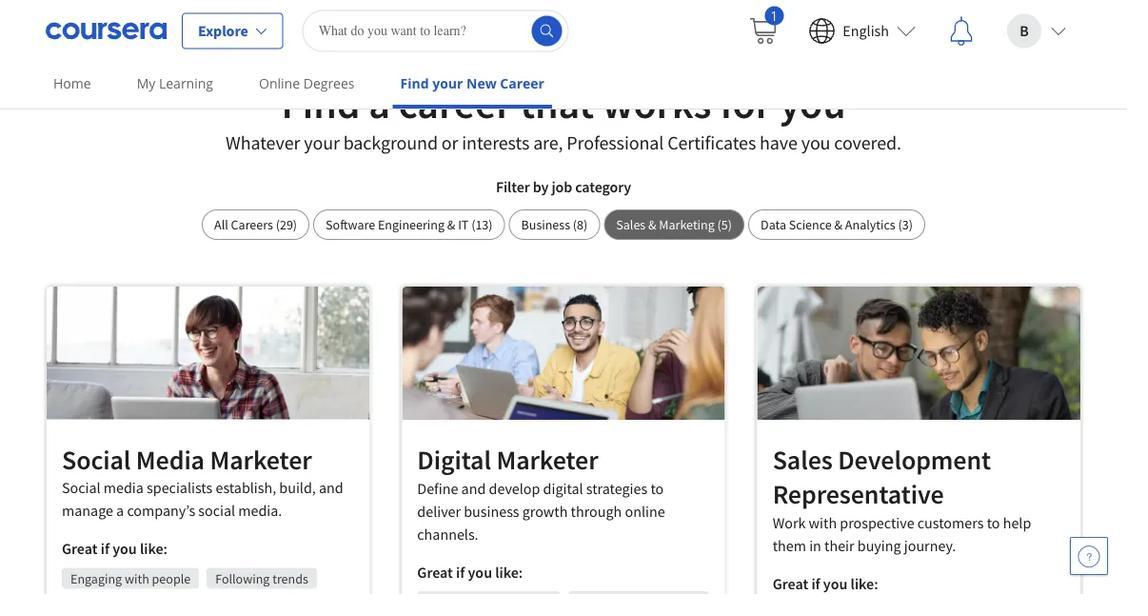 Task type: locate. For each thing, give the bounding box(es) containing it.
works
[[602, 77, 712, 129]]

0 horizontal spatial great
[[62, 540, 98, 559]]

2 marketer from the left
[[496, 444, 598, 477]]

0 horizontal spatial great if you like:
[[62, 540, 168, 559]]

you for digital marketer
[[468, 563, 492, 582]]

you down their
[[823, 574, 848, 593]]

b
[[1020, 21, 1029, 40]]

great up engaging
[[62, 540, 98, 559]]

1 vertical spatial sales
[[773, 444, 833, 477]]

great if you like: for social
[[62, 540, 168, 559]]

journey.
[[904, 536, 956, 555]]

(8)
[[573, 217, 588, 234]]

customers
[[918, 514, 984, 533]]

1 vertical spatial to
[[987, 514, 1000, 533]]

your left the new
[[432, 74, 463, 92]]

1 social from the top
[[62, 443, 131, 476]]

great if you like: down channels.
[[417, 563, 523, 582]]

marketer inside social media marketer social media specialists establish, build, and manage a company's social media.
[[210, 443, 312, 476]]

strategies
[[586, 479, 648, 498]]

0 horizontal spatial sales
[[616, 217, 646, 234]]

marketer
[[210, 443, 312, 476], [496, 444, 598, 477]]

you down channels.
[[468, 563, 492, 582]]

like: for marketer
[[495, 563, 523, 582]]

Data Science & Analytics (3) button
[[748, 210, 925, 240]]

great
[[62, 540, 98, 559], [417, 563, 453, 582], [773, 574, 808, 593]]

a down media
[[116, 502, 124, 521]]

representative
[[773, 478, 944, 511]]

you for sales development representative
[[823, 574, 848, 593]]

development
[[838, 444, 991, 477]]

to up online
[[651, 479, 664, 498]]

1 horizontal spatial sales
[[773, 444, 833, 477]]

and inside the digital marketer define and develop digital strategies to deliver business growth through online channels.
[[461, 479, 486, 498]]

option group
[[202, 210, 925, 240]]

find a career that works for you whatever your background or interests are, professional certificates have you covered.
[[226, 77, 901, 155]]

sales inside the sales development representative work with prospective customers to help them in their buying journey.
[[773, 444, 833, 477]]

online
[[259, 74, 300, 92]]

have
[[760, 131, 798, 155]]

with up in
[[809, 514, 837, 533]]

to
[[651, 479, 664, 498], [987, 514, 1000, 533]]

if for digital
[[456, 563, 465, 582]]

1 horizontal spatial like:
[[495, 563, 523, 582]]

and up the business
[[461, 479, 486, 498]]

professional
[[567, 131, 664, 155]]

my
[[137, 74, 156, 92]]

business (8)
[[521, 217, 588, 234]]

english
[[843, 21, 889, 40]]

1 horizontal spatial find
[[400, 74, 429, 92]]

english button
[[793, 0, 931, 61]]

0 horizontal spatial find
[[281, 77, 360, 129]]

& for data science & analytics (3)
[[834, 217, 843, 234]]

if up engaging
[[101, 540, 110, 559]]

to for development
[[987, 514, 1000, 533]]

social up media
[[62, 443, 131, 476]]

a up background
[[369, 77, 390, 129]]

like: down buying
[[851, 574, 878, 593]]

sales inside button
[[616, 217, 646, 234]]

marketer up digital
[[496, 444, 598, 477]]

1 horizontal spatial with
[[809, 514, 837, 533]]

1 horizontal spatial and
[[461, 479, 486, 498]]

0 horizontal spatial your
[[304, 131, 340, 155]]

social up manage
[[62, 479, 101, 498]]

0 horizontal spatial &
[[447, 217, 455, 234]]

people
[[152, 570, 191, 587]]

0 horizontal spatial if
[[101, 540, 110, 559]]

with left "people"
[[125, 570, 149, 587]]

marketer up establish,
[[210, 443, 312, 476]]

0 vertical spatial with
[[809, 514, 837, 533]]

manage
[[62, 502, 113, 521]]

science
[[789, 217, 832, 234]]

1 horizontal spatial marketer
[[496, 444, 598, 477]]

and inside social media marketer social media specialists establish, build, and manage a company's social media.
[[319, 479, 343, 498]]

to inside the digital marketer define and develop digital strategies to deliver business growth through online channels.
[[651, 479, 664, 498]]

2 & from the left
[[648, 217, 656, 234]]

0 horizontal spatial and
[[319, 479, 343, 498]]

great down them on the right
[[773, 574, 808, 593]]

& right science
[[834, 217, 843, 234]]

you up the engaging with people
[[113, 540, 137, 559]]

great for digital
[[417, 563, 453, 582]]

&
[[447, 217, 455, 234], [648, 217, 656, 234], [834, 217, 843, 234]]

0 horizontal spatial to
[[651, 479, 664, 498]]

1 horizontal spatial your
[[432, 74, 463, 92]]

1 horizontal spatial a
[[369, 77, 390, 129]]

0 vertical spatial sales
[[616, 217, 646, 234]]

prospective
[[840, 514, 915, 533]]

find for your
[[400, 74, 429, 92]]

1 horizontal spatial if
[[456, 563, 465, 582]]

1 horizontal spatial great if you like:
[[417, 563, 523, 582]]

with
[[809, 514, 837, 533], [125, 570, 149, 587]]

data
[[761, 217, 786, 234]]

2 horizontal spatial &
[[834, 217, 843, 234]]

1
[[770, 6, 778, 24]]

find inside find a career that works for you whatever your background or interests are, professional certificates have you covered.
[[281, 77, 360, 129]]

to inside the sales development representative work with prospective customers to help them in their buying journey.
[[987, 514, 1000, 533]]

online
[[625, 502, 665, 521]]

0 horizontal spatial like:
[[140, 540, 168, 559]]

your right whatever
[[304, 131, 340, 155]]

great if you like:
[[62, 540, 168, 559], [417, 563, 523, 582], [773, 574, 878, 593]]

find down the what do you want to learn? text field
[[400, 74, 429, 92]]

a
[[369, 77, 390, 129], [116, 502, 124, 521]]

1 & from the left
[[447, 217, 455, 234]]

like: up "people"
[[140, 540, 168, 559]]

to left help
[[987, 514, 1000, 533]]

degrees
[[303, 74, 355, 92]]

a inside find a career that works for you whatever your background or interests are, professional certificates have you covered.
[[369, 77, 390, 129]]

1 horizontal spatial great
[[417, 563, 453, 582]]

business
[[521, 217, 570, 234]]

digital marketer image
[[402, 287, 725, 420]]

my learning
[[137, 74, 213, 92]]

1 horizontal spatial to
[[987, 514, 1000, 533]]

all
[[214, 217, 228, 234]]

great if you like: up the engaging with people
[[62, 540, 168, 559]]

great if you like: down in
[[773, 574, 878, 593]]

None search field
[[302, 10, 569, 52]]

& inside sales & marketing (5) button
[[648, 217, 656, 234]]

& left it
[[447, 217, 455, 234]]

1 marketer from the left
[[210, 443, 312, 476]]

growth
[[522, 502, 568, 521]]

0 horizontal spatial with
[[125, 570, 149, 587]]

find up whatever
[[281, 77, 360, 129]]

social
[[62, 443, 131, 476], [62, 479, 101, 498]]

social media marketer social media specialists establish, build, and manage a company's social media.
[[62, 443, 343, 521]]

1 vertical spatial a
[[116, 502, 124, 521]]

job
[[552, 178, 572, 197]]

company's
[[127, 502, 195, 521]]

like: down the business
[[495, 563, 523, 582]]

1 horizontal spatial &
[[648, 217, 656, 234]]

1 vertical spatial your
[[304, 131, 340, 155]]

if
[[101, 540, 110, 559], [456, 563, 465, 582], [812, 574, 820, 593]]

0 horizontal spatial marketer
[[210, 443, 312, 476]]

0 vertical spatial a
[[369, 77, 390, 129]]

0 horizontal spatial a
[[116, 502, 124, 521]]

following trends
[[215, 570, 308, 587]]

0 vertical spatial social
[[62, 443, 131, 476]]

great down channels.
[[417, 563, 453, 582]]

& inside data science & analytics (3) button
[[834, 217, 843, 234]]

if down in
[[812, 574, 820, 593]]

for
[[720, 77, 771, 129]]

sales up work
[[773, 444, 833, 477]]

digital marketer define and develop digital strategies to deliver business growth through online channels.
[[417, 444, 665, 544]]

find
[[400, 74, 429, 92], [281, 77, 360, 129]]

0 vertical spatial to
[[651, 479, 664, 498]]

help center image
[[1078, 545, 1101, 567]]

you for social media marketer
[[113, 540, 137, 559]]

deliver
[[417, 502, 461, 521]]

if down channels.
[[456, 563, 465, 582]]

1 vertical spatial social
[[62, 479, 101, 498]]

like: for media
[[140, 540, 168, 559]]

following
[[215, 570, 270, 587]]

whatever
[[226, 131, 300, 155]]

& left marketing
[[648, 217, 656, 234]]

like:
[[140, 540, 168, 559], [495, 563, 523, 582], [851, 574, 878, 593]]

2 horizontal spatial like:
[[851, 574, 878, 593]]

your
[[432, 74, 463, 92], [304, 131, 340, 155]]

them
[[773, 536, 806, 555]]

Business (8) button
[[509, 210, 600, 240]]

you
[[779, 77, 846, 129], [801, 131, 831, 155], [113, 540, 137, 559], [468, 563, 492, 582], [823, 574, 848, 593]]

all careers (29)
[[214, 217, 297, 234]]

great if you like: for digital
[[417, 563, 523, 582]]

3 & from the left
[[834, 217, 843, 234]]

& inside software engineering & it (13) 'button'
[[447, 217, 455, 234]]

sales down category
[[616, 217, 646, 234]]

sales development representative work with prospective customers to help them in their buying journey.
[[773, 444, 1031, 555]]

and right build,
[[319, 479, 343, 498]]

category
[[575, 178, 631, 197]]

analytics
[[845, 217, 896, 234]]



Task type: describe. For each thing, give the bounding box(es) containing it.
help
[[1003, 514, 1031, 533]]

2 horizontal spatial if
[[812, 574, 820, 593]]

certificates
[[668, 131, 756, 155]]

0 vertical spatial your
[[432, 74, 463, 92]]

find your new career link
[[393, 62, 552, 109]]

engaging with people
[[70, 570, 191, 587]]

(5)
[[717, 217, 732, 234]]

learning
[[159, 74, 213, 92]]

are,
[[533, 131, 563, 155]]

my learning link
[[129, 62, 221, 105]]

or
[[442, 131, 458, 155]]

background
[[343, 131, 438, 155]]

sales development representative image
[[757, 287, 1081, 420]]

interests
[[462, 131, 530, 155]]

to for marketer
[[651, 479, 664, 498]]

& for software engineering & it (13)
[[447, 217, 455, 234]]

that
[[520, 77, 594, 129]]

marketer inside the digital marketer define and develop digital strategies to deliver business growth through online channels.
[[496, 444, 598, 477]]

filter by job category
[[496, 178, 631, 197]]

explore button
[[182, 13, 283, 49]]

data science & analytics (3)
[[761, 217, 913, 234]]

you up have
[[779, 77, 846, 129]]

digital
[[417, 444, 491, 477]]

filter
[[496, 178, 530, 197]]

build,
[[279, 479, 316, 498]]

through
[[571, 502, 622, 521]]

media
[[104, 479, 144, 498]]

(3)
[[898, 217, 913, 234]]

2 horizontal spatial great if you like:
[[773, 574, 878, 593]]

find for a
[[281, 77, 360, 129]]

media.
[[238, 502, 282, 521]]

it
[[458, 217, 469, 234]]

if for social
[[101, 540, 110, 559]]

your inside find a career that works for you whatever your background or interests are, professional certificates have you covered.
[[304, 131, 340, 155]]

in
[[809, 536, 821, 555]]

by
[[533, 178, 549, 197]]

find your new career
[[400, 74, 544, 92]]

you right have
[[801, 131, 831, 155]]

option group containing all careers (29)
[[202, 210, 925, 240]]

with inside the sales development representative work with prospective customers to help them in their buying journey.
[[809, 514, 837, 533]]

covered.
[[834, 131, 901, 155]]

develop
[[489, 479, 540, 498]]

software engineering & it (13)
[[326, 217, 493, 234]]

Software Engineering & IT (13) button
[[313, 210, 505, 240]]

All Careers (29) button
[[202, 210, 310, 240]]

coursera image
[[46, 16, 167, 46]]

1 vertical spatial with
[[125, 570, 149, 587]]

(29)
[[276, 217, 297, 234]]

define
[[417, 479, 458, 498]]

business
[[464, 502, 519, 521]]

a inside social media marketer social media specialists establish, build, and manage a company's social media.
[[116, 502, 124, 521]]

What do you want to learn? text field
[[302, 10, 569, 52]]

work
[[773, 514, 806, 533]]

specialists
[[147, 479, 213, 498]]

great for social
[[62, 540, 98, 559]]

explore
[[198, 21, 248, 40]]

engaging
[[70, 570, 122, 587]]

sales for development
[[773, 444, 833, 477]]

establish,
[[216, 479, 276, 498]]

home link
[[46, 62, 99, 105]]

shopping cart: 1 item element
[[748, 6, 784, 46]]

media
[[136, 443, 205, 476]]

Sales & Marketing (5) button
[[604, 210, 745, 240]]

2 horizontal spatial great
[[773, 574, 808, 593]]

buying
[[858, 536, 901, 555]]

career
[[500, 74, 544, 92]]

online degrees link
[[251, 62, 362, 105]]

sales for &
[[616, 217, 646, 234]]

career
[[398, 77, 512, 129]]

their
[[825, 536, 855, 555]]

social media marketer image
[[47, 287, 370, 420]]

home
[[53, 74, 91, 92]]

channels.
[[417, 525, 478, 544]]

careers
[[231, 217, 273, 234]]

social
[[198, 502, 235, 521]]

b button
[[992, 0, 1082, 61]]

2 social from the top
[[62, 479, 101, 498]]

sales & marketing (5)
[[616, 217, 732, 234]]

marketing
[[659, 217, 715, 234]]

digital
[[543, 479, 583, 498]]

online degrees
[[259, 74, 355, 92]]

trends
[[272, 570, 308, 587]]

(13)
[[471, 217, 493, 234]]

new
[[466, 74, 497, 92]]

software
[[326, 217, 375, 234]]

engineering
[[378, 217, 445, 234]]



Task type: vqa. For each thing, say whether or not it's contained in the screenshot.
Marketer in Digital Marketer Define and develop digital strategies to deliver business growth through online channels.
yes



